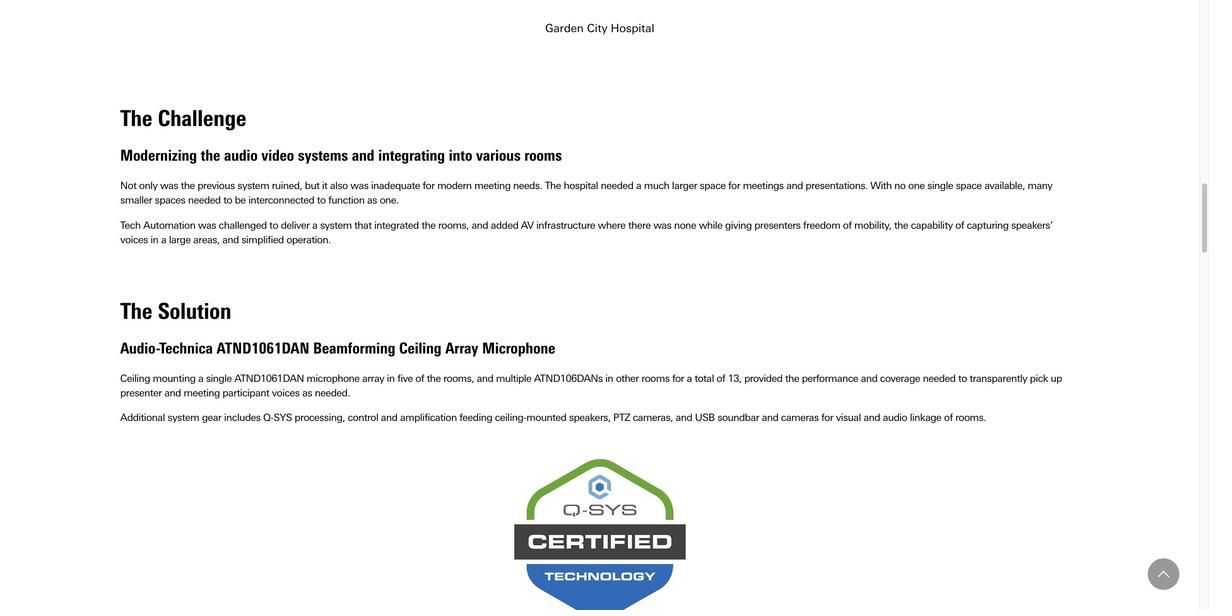 Task type: locate. For each thing, give the bounding box(es) containing it.
as
[[367, 195, 377, 207], [302, 388, 312, 400]]

of
[[843, 219, 852, 231], [956, 219, 964, 231], [415, 373, 424, 385], [717, 373, 725, 385], [944, 412, 953, 424]]

the up audio- at the left of page
[[120, 298, 152, 325]]

capturing
[[967, 219, 1009, 231]]

multiple
[[496, 373, 532, 385]]

in left other
[[605, 373, 613, 385]]

ceiling
[[399, 339, 442, 358], [120, 373, 150, 385]]

0 horizontal spatial voices
[[120, 234, 148, 246]]

the right integrated
[[422, 219, 436, 231]]

needed
[[601, 180, 634, 192], [188, 195, 221, 207], [923, 373, 956, 385]]

one.
[[380, 195, 399, 207]]

challenge
[[158, 105, 246, 132]]

where
[[598, 219, 626, 231]]

the inside not only was the previous system ruined, but it also was inadequate for modern meeting needs. the hospital needed a much larger space for meetings and presentations. with no one single space available, many smaller spaces needed to be interconnected to function as one.
[[545, 180, 561, 192]]

0 vertical spatial system
[[237, 180, 269, 192]]

atnd1061dan
[[217, 339, 309, 358], [234, 373, 304, 385]]

1 vertical spatial audio
[[883, 412, 907, 424]]

0 vertical spatial needed
[[601, 180, 634, 192]]

single up participant
[[206, 373, 232, 385]]

of right capability
[[956, 219, 964, 231]]

the right provided
[[785, 373, 799, 385]]

0 vertical spatial as
[[367, 195, 377, 207]]

the right needs.
[[545, 180, 561, 192]]

audio
[[224, 146, 258, 165], [883, 412, 907, 424]]

rooms, inside ceiling mounting a single atnd1061dan microphone array in five of the rooms, and multiple atnd106dans in other rooms for a total of 13, provided the performance and coverage needed to transparently pick up presenter and meeting participant voices as needed.
[[443, 373, 474, 385]]

to up simplified
[[269, 219, 278, 231]]

the challenge
[[120, 105, 246, 132]]

system down the function
[[320, 219, 352, 231]]

0 horizontal spatial single
[[206, 373, 232, 385]]

atnd1061dan inside ceiling mounting a single atnd1061dan microphone array in five of the rooms, and multiple atnd106dans in other rooms for a total of 13, provided the performance and coverage needed to transparently pick up presenter and meeting participant voices as needed.
[[234, 373, 304, 385]]

meeting inside not only was the previous system ruined, but it also was inadequate for modern meeting needs. the hospital needed a much larger space for meetings and presentations. with no one single space available, many smaller spaces needed to be interconnected to function as one.
[[474, 180, 511, 192]]

voices inside ceiling mounting a single atnd1061dan microphone array in five of the rooms, and multiple atnd106dans in other rooms for a total of 13, provided the performance and coverage needed to transparently pick up presenter and meeting participant voices as needed.
[[272, 388, 300, 400]]

rooms
[[525, 146, 562, 165], [642, 373, 670, 385]]

ceiling up five
[[399, 339, 442, 358]]

2 horizontal spatial system
[[320, 219, 352, 231]]

1 vertical spatial voices
[[272, 388, 300, 400]]

the
[[201, 146, 220, 165], [181, 180, 195, 192], [422, 219, 436, 231], [894, 219, 908, 231], [427, 373, 441, 385], [785, 373, 799, 385]]

1 vertical spatial as
[[302, 388, 312, 400]]

tech
[[120, 219, 141, 231]]

for
[[423, 180, 435, 192], [728, 180, 740, 192], [672, 373, 684, 385], [822, 412, 833, 424]]

the right five
[[427, 373, 441, 385]]

1 vertical spatial ceiling
[[120, 373, 150, 385]]

0 horizontal spatial as
[[302, 388, 312, 400]]

function
[[328, 195, 365, 207]]

single inside ceiling mounting a single atnd1061dan microphone array in five of the rooms, and multiple atnd106dans in other rooms for a total of 13, provided the performance and coverage needed to transparently pick up presenter and meeting participant voices as needed.
[[206, 373, 232, 385]]

0 vertical spatial single
[[928, 180, 953, 192]]

modernizing
[[120, 146, 197, 165]]

2 horizontal spatial needed
[[923, 373, 956, 385]]

0 horizontal spatial space
[[700, 180, 726, 192]]

for left modern
[[423, 180, 435, 192]]

five
[[397, 373, 413, 385]]

for left visual
[[822, 412, 833, 424]]

2 vertical spatial the
[[120, 298, 152, 325]]

2 vertical spatial system
[[168, 412, 199, 424]]

voices up sys
[[272, 388, 300, 400]]

ceiling up presenter
[[120, 373, 150, 385]]

a inside not only was the previous system ruined, but it also was inadequate for modern meeting needs. the hospital needed a much larger space for meetings and presentations. with no one single space available, many smaller spaces needed to be interconnected to function as one.
[[636, 180, 641, 192]]

as inside not only was the previous system ruined, but it also was inadequate for modern meeting needs. the hospital needed a much larger space for meetings and presentations. with no one single space available, many smaller spaces needed to be interconnected to function as one.
[[367, 195, 377, 207]]

smaller
[[120, 195, 152, 207]]

operation.
[[286, 234, 331, 246]]

control
[[348, 412, 378, 424]]

with
[[871, 180, 892, 192]]

q-
[[263, 412, 274, 424]]

0 vertical spatial ceiling
[[399, 339, 442, 358]]

needed inside ceiling mounting a single atnd1061dan microphone array in five of the rooms, and multiple atnd106dans in other rooms for a total of 13, provided the performance and coverage needed to transparently pick up presenter and meeting participant voices as needed.
[[923, 373, 956, 385]]

presentations.
[[806, 180, 868, 192]]

presenters
[[755, 219, 801, 231]]

ruined,
[[272, 180, 302, 192]]

and right meetings
[[787, 180, 803, 192]]

rooms, down array
[[443, 373, 474, 385]]

but
[[305, 180, 319, 192]]

modern
[[437, 180, 472, 192]]

ceiling inside ceiling mounting a single atnd1061dan microphone array in five of the rooms, and multiple atnd106dans in other rooms for a total of 13, provided the performance and coverage needed to transparently pick up presenter and meeting participant voices as needed.
[[120, 373, 150, 385]]

to left transparently
[[958, 373, 967, 385]]

1 horizontal spatial space
[[956, 180, 982, 192]]

0 vertical spatial atnd1061dan
[[217, 339, 309, 358]]

of left 13,
[[717, 373, 725, 385]]

system
[[237, 180, 269, 192], [320, 219, 352, 231], [168, 412, 199, 424]]

audio left linkage
[[883, 412, 907, 424]]

0 horizontal spatial system
[[168, 412, 199, 424]]

transparently
[[970, 373, 1027, 385]]

added
[[491, 219, 518, 231]]

space left available, on the right top
[[956, 180, 982, 192]]

as inside ceiling mounting a single atnd1061dan microphone array in five of the rooms, and multiple atnd106dans in other rooms for a total of 13, provided the performance and coverage needed to transparently pick up presenter and meeting participant voices as needed.
[[302, 388, 312, 400]]

rooms right other
[[642, 373, 670, 385]]

0 horizontal spatial audio
[[224, 146, 258, 165]]

single inside not only was the previous system ruined, but it also was inadequate for modern meeting needs. the hospital needed a much larger space for meetings and presentations. with no one single space available, many smaller spaces needed to be interconnected to function as one.
[[928, 180, 953, 192]]

performance
[[802, 373, 858, 385]]

1 horizontal spatial meeting
[[474, 180, 511, 192]]

meeting down various
[[474, 180, 511, 192]]

the up the spaces
[[181, 180, 195, 192]]

1 vertical spatial atnd1061dan
[[234, 373, 304, 385]]

2 vertical spatial needed
[[923, 373, 956, 385]]

rooms,
[[438, 219, 469, 231], [443, 373, 474, 385]]

in down automation
[[151, 234, 158, 246]]

0 vertical spatial meeting
[[474, 180, 511, 192]]

single right one
[[928, 180, 953, 192]]

for left "total"
[[672, 373, 684, 385]]

and left cameras on the bottom
[[762, 412, 779, 424]]

that
[[354, 219, 372, 231]]

capability
[[911, 219, 953, 231]]

microphone
[[307, 373, 360, 385]]

in left five
[[387, 373, 395, 385]]

1 horizontal spatial system
[[237, 180, 269, 192]]

visual
[[836, 412, 861, 424]]

hospital
[[564, 180, 598, 192]]

meeting
[[474, 180, 511, 192], [184, 388, 220, 400]]

to inside tech automation was challenged to deliver a system that integrated the rooms, and added av infrastructure where there was none while giving presenters freedom of mobility, the capability of capturing speakers' voices in a large areas, and simplified operation.
[[269, 219, 278, 231]]

the for the challenge
[[120, 105, 152, 132]]

0 vertical spatial the
[[120, 105, 152, 132]]

speakers'
[[1011, 219, 1053, 231]]

1 horizontal spatial as
[[367, 195, 377, 207]]

garden
[[545, 21, 584, 35]]

cameras
[[781, 412, 819, 424]]

needed.
[[315, 388, 350, 400]]

audio left the video
[[224, 146, 258, 165]]

a left "total"
[[687, 373, 692, 385]]

mounting
[[153, 373, 196, 385]]

linkage
[[910, 412, 942, 424]]

0 horizontal spatial needed
[[188, 195, 221, 207]]

meeting up gear
[[184, 388, 220, 400]]

in
[[151, 234, 158, 246], [387, 373, 395, 385], [605, 373, 613, 385]]

to inside ceiling mounting a single atnd1061dan microphone array in five of the rooms, and multiple atnd106dans in other rooms for a total of 13, provided the performance and coverage needed to transparently pick up presenter and meeting participant voices as needed.
[[958, 373, 967, 385]]

in inside tech automation was challenged to deliver a system that integrated the rooms, and added av infrastructure where there was none while giving presenters freedom of mobility, the capability of capturing speakers' voices in a large areas, and simplified operation.
[[151, 234, 158, 246]]

as left one.
[[367, 195, 377, 207]]

was up areas,
[[198, 219, 216, 231]]

1 horizontal spatial voices
[[272, 388, 300, 400]]

0 horizontal spatial meeting
[[184, 388, 220, 400]]

automation
[[143, 219, 195, 231]]

other
[[616, 373, 639, 385]]

0 vertical spatial rooms
[[525, 146, 562, 165]]

system up be
[[237, 180, 269, 192]]

0 vertical spatial rooms,
[[438, 219, 469, 231]]

1 vertical spatial the
[[545, 180, 561, 192]]

0 horizontal spatial in
[[151, 234, 158, 246]]

1 vertical spatial rooms,
[[443, 373, 474, 385]]

deliver
[[281, 219, 310, 231]]

voices down tech
[[120, 234, 148, 246]]

a left "much"
[[636, 180, 641, 192]]

rooms, inside tech automation was challenged to deliver a system that integrated the rooms, and added av infrastructure where there was none while giving presenters freedom of mobility, the capability of capturing speakers' voices in a large areas, and simplified operation.
[[438, 219, 469, 231]]

1 horizontal spatial rooms
[[642, 373, 670, 385]]

rooms, down modern
[[438, 219, 469, 231]]

0 vertical spatial voices
[[120, 234, 148, 246]]

rooms, for of
[[443, 373, 474, 385]]

0 horizontal spatial ceiling
[[120, 373, 150, 385]]

large
[[169, 234, 191, 246]]

to left be
[[223, 195, 232, 207]]

as left needed.
[[302, 388, 312, 400]]

and down mounting
[[164, 388, 181, 400]]

1 vertical spatial system
[[320, 219, 352, 231]]

and
[[352, 146, 375, 165], [787, 180, 803, 192], [472, 219, 488, 231], [222, 234, 239, 246], [477, 373, 493, 385], [861, 373, 878, 385], [164, 388, 181, 400], [381, 412, 398, 424], [676, 412, 693, 424], [762, 412, 779, 424], [864, 412, 880, 424]]

the up modernizing
[[120, 105, 152, 132]]

single
[[928, 180, 953, 192], [206, 373, 232, 385]]

space right the 'larger'
[[700, 180, 726, 192]]

0 vertical spatial audio
[[224, 146, 258, 165]]

and left usb
[[676, 412, 693, 424]]

1 vertical spatial meeting
[[184, 388, 220, 400]]

up
[[1051, 373, 1062, 385]]

of left rooms.
[[944, 412, 953, 424]]

needed right coverage
[[923, 373, 956, 385]]

much
[[644, 180, 669, 192]]

infrastructure
[[536, 219, 595, 231]]

1 horizontal spatial ceiling
[[399, 339, 442, 358]]

1 horizontal spatial single
[[928, 180, 953, 192]]

1 horizontal spatial needed
[[601, 180, 634, 192]]

rooms, for integrated
[[438, 219, 469, 231]]

integrated
[[374, 219, 419, 231]]

needed right hospital
[[601, 180, 634, 192]]

of right five
[[415, 373, 424, 385]]

system left gear
[[168, 412, 199, 424]]

rooms up needs.
[[525, 146, 562, 165]]

1 vertical spatial single
[[206, 373, 232, 385]]

1 vertical spatial rooms
[[642, 373, 670, 385]]

needed down previous
[[188, 195, 221, 207]]

the inside not only was the previous system ruined, but it also was inadequate for modern meeting needs. the hospital needed a much larger space for meetings and presentations. with no one single space available, many smaller spaces needed to be interconnected to function as one.
[[181, 180, 195, 192]]

mounted
[[527, 412, 567, 424]]

mobility,
[[854, 219, 892, 231]]

no
[[895, 180, 906, 192]]

many
[[1028, 180, 1053, 192]]

and left "multiple"
[[477, 373, 493, 385]]

provided
[[744, 373, 783, 385]]

a right mounting
[[198, 373, 203, 385]]

space
[[700, 180, 726, 192], [956, 180, 982, 192]]



Task type: describe. For each thing, give the bounding box(es) containing it.
simplified
[[241, 234, 284, 246]]

cameras,
[[633, 412, 673, 424]]

ceiling-
[[495, 412, 527, 424]]

the solution
[[120, 298, 231, 325]]

to down it
[[317, 195, 326, 207]]

av
[[521, 219, 534, 231]]

array
[[445, 339, 478, 358]]

voices inside tech automation was challenged to deliver a system that integrated the rooms, and added av infrastructure where there was none while giving presenters freedom of mobility, the capability of capturing speakers' voices in a large areas, and simplified operation.
[[120, 234, 148, 246]]

microphone
[[482, 339, 556, 358]]

of right freedom
[[843, 219, 852, 231]]

1 space from the left
[[700, 180, 726, 192]]

interconnected
[[248, 195, 314, 207]]

beamforming
[[313, 339, 395, 358]]

rooms.
[[956, 412, 986, 424]]

and right control
[[381, 412, 398, 424]]

not
[[120, 180, 136, 192]]

into
[[449, 146, 472, 165]]

was up the function
[[350, 180, 369, 192]]

not only was the previous system ruined, but it also was inadequate for modern meeting needs. the hospital needed a much larger space for meetings and presentations. with no one single space available, many smaller spaces needed to be interconnected to function as one.
[[120, 180, 1053, 207]]

a down automation
[[161, 234, 166, 246]]

ceiling mounting a single atnd1061dan microphone array in five of the rooms, and multiple atnd106dans in other rooms for a total of 13, provided the performance and coverage needed to transparently pick up presenter and meeting participant voices as needed.
[[120, 373, 1062, 400]]

tech automation was challenged to deliver a system that integrated the rooms, and added av infrastructure where there was none while giving presenters freedom of mobility, the capability of capturing speakers' voices in a large areas, and simplified operation.
[[120, 219, 1053, 246]]

meetings
[[743, 180, 784, 192]]

only
[[139, 180, 158, 192]]

inadequate
[[371, 180, 420, 192]]

hospital
[[611, 21, 654, 35]]

usb
[[695, 412, 715, 424]]

larger
[[672, 180, 697, 192]]

none
[[674, 219, 696, 231]]

systems
[[298, 146, 348, 165]]

for inside ceiling mounting a single atnd1061dan microphone array in five of the rooms, and multiple atnd106dans in other rooms for a total of 13, provided the performance and coverage needed to transparently pick up presenter and meeting participant voices as needed.
[[672, 373, 684, 385]]

rooms inside ceiling mounting a single atnd1061dan microphone array in five of the rooms, and multiple atnd106dans in other rooms for a total of 13, provided the performance and coverage needed to transparently pick up presenter and meeting participant voices as needed.
[[642, 373, 670, 385]]

presenter
[[120, 388, 162, 400]]

1 vertical spatial needed
[[188, 195, 221, 207]]

integrating
[[378, 146, 445, 165]]

spaces
[[155, 195, 185, 207]]

city
[[587, 21, 608, 35]]

was up the spaces
[[160, 180, 178, 192]]

total
[[695, 373, 714, 385]]

the up previous
[[201, 146, 220, 165]]

the right mobility, on the top right
[[894, 219, 908, 231]]

0 horizontal spatial rooms
[[525, 146, 562, 165]]

was left "none"
[[654, 219, 672, 231]]

ptz
[[613, 412, 630, 424]]

participant
[[223, 388, 269, 400]]

available,
[[985, 180, 1025, 192]]

garden city hospital
[[545, 21, 654, 35]]

13,
[[728, 373, 742, 385]]

and down the challenged
[[222, 234, 239, 246]]

audio-technica atnd1061dan beamforming ceiling array microphone
[[120, 339, 556, 358]]

and left coverage
[[861, 373, 878, 385]]

challenged
[[219, 219, 267, 231]]

the for the solution
[[120, 298, 152, 325]]

processing,
[[295, 412, 345, 424]]

areas,
[[193, 234, 220, 246]]

pick
[[1030, 373, 1048, 385]]

a up operation.
[[312, 219, 317, 231]]

and right visual
[[864, 412, 880, 424]]

one
[[908, 180, 925, 192]]

and right the systems
[[352, 146, 375, 165]]

additional
[[120, 412, 165, 424]]

be
[[235, 195, 246, 207]]

meeting inside ceiling mounting a single atnd1061dan microphone array in five of the rooms, and multiple atnd106dans in other rooms for a total of 13, provided the performance and coverage needed to transparently pick up presenter and meeting participant voices as needed.
[[184, 388, 220, 400]]

audio-
[[120, 339, 160, 358]]

and left added
[[472, 219, 488, 231]]

for left meetings
[[728, 180, 740, 192]]

needs.
[[513, 180, 542, 192]]

soundbar
[[718, 412, 759, 424]]

freedom
[[803, 219, 841, 231]]

atnd106dans
[[534, 373, 603, 385]]

system inside not only was the previous system ruined, but it also was inadequate for modern meeting needs. the hospital needed a much larger space for meetings and presentations. with no one single space available, many smaller spaces needed to be interconnected to function as one.
[[237, 180, 269, 192]]

while
[[699, 219, 723, 231]]

solution
[[158, 298, 231, 325]]

technica
[[160, 339, 213, 358]]

feeding
[[460, 412, 492, 424]]

sys
[[274, 412, 292, 424]]

additional system gear includes q-sys processing, control and amplification feeding ceiling-mounted speakers, ptz cameras, and usb soundbar and cameras for visual and audio linkage of rooms.
[[120, 412, 986, 424]]

includes
[[224, 412, 261, 424]]

it
[[322, 180, 327, 192]]

and inside not only was the previous system ruined, but it also was inadequate for modern meeting needs. the hospital needed a much larger space for meetings and presentations. with no one single space available, many smaller spaces needed to be interconnected to function as one.
[[787, 180, 803, 192]]

system inside tech automation was challenged to deliver a system that integrated the rooms, and added av infrastructure where there was none while giving presenters freedom of mobility, the capability of capturing speakers' voices in a large areas, and simplified operation.
[[320, 219, 352, 231]]

1 horizontal spatial audio
[[883, 412, 907, 424]]

amplification
[[400, 412, 457, 424]]

video
[[262, 146, 294, 165]]

there
[[628, 219, 651, 231]]

1 horizontal spatial in
[[387, 373, 395, 385]]

previous
[[198, 180, 235, 192]]

modernizing the audio video systems and integrating into various rooms
[[120, 146, 562, 165]]

also
[[330, 180, 348, 192]]

coverage
[[880, 373, 920, 385]]

arrow up image
[[1158, 569, 1170, 581]]

2 space from the left
[[956, 180, 982, 192]]

2 horizontal spatial in
[[605, 373, 613, 385]]

gear
[[202, 412, 221, 424]]

giving
[[725, 219, 752, 231]]



Task type: vqa. For each thing, say whether or not it's contained in the screenshot.
TRANSPARENTLY
yes



